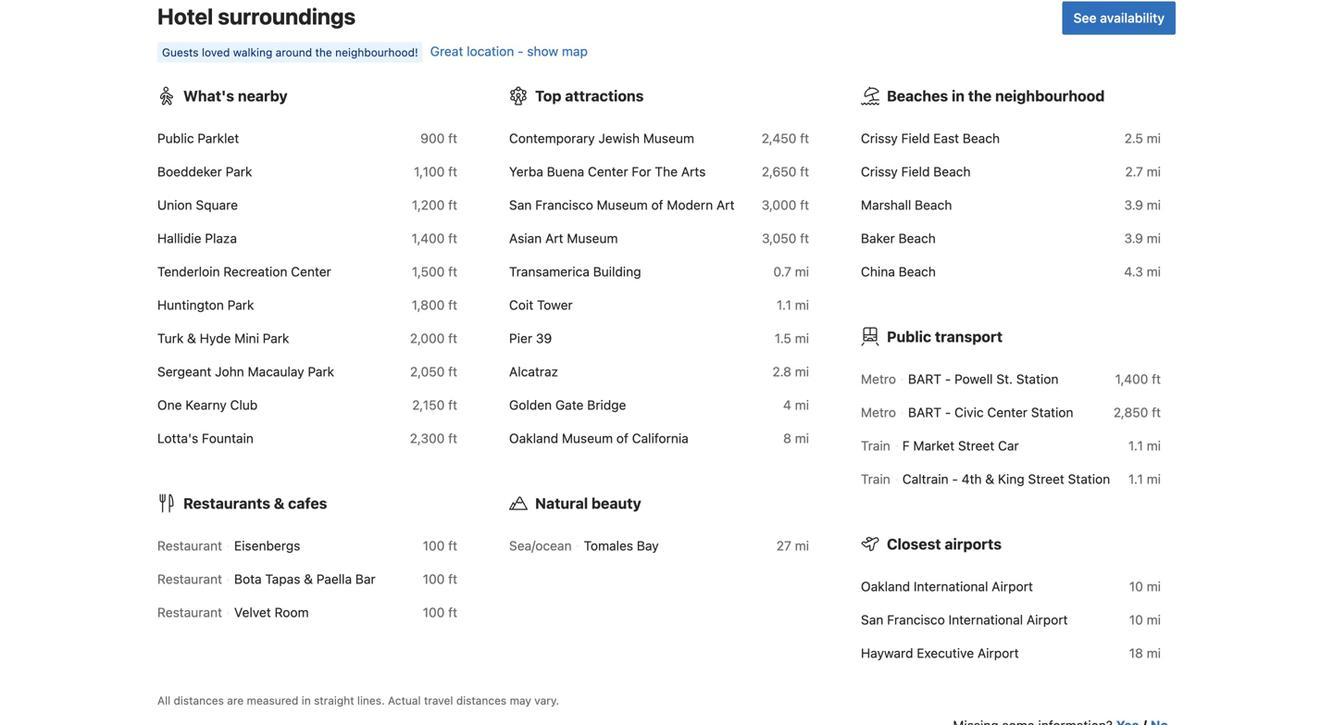 Task type: locate. For each thing, give the bounding box(es) containing it.
restaurant down restaurants
[[157, 538, 222, 553]]

marshall
[[861, 197, 912, 212]]

1 vertical spatial 100 ft
[[423, 571, 458, 587]]

0 vertical spatial 3.9
[[1125, 197, 1144, 212]]

travel
[[424, 694, 453, 707]]

beach down crissy field beach
[[915, 197, 952, 212]]

0 horizontal spatial oakland
[[509, 430, 559, 446]]

ft right 3,000 on the top right
[[800, 197, 809, 212]]

0 vertical spatial bart
[[909, 371, 942, 386]]

map
[[562, 43, 588, 59]]

1 metro from the top
[[861, 371, 896, 386]]

10 mi
[[1130, 579, 1161, 594], [1130, 612, 1161, 627]]

building
[[593, 264, 641, 279]]

2 train from the top
[[861, 471, 891, 487]]

1 3.9 from the top
[[1125, 197, 1144, 212]]

1 bart from the top
[[909, 371, 942, 386]]

mi for coit tower
[[795, 297, 809, 312]]

mi for pier 39
[[795, 330, 809, 346]]

the right around
[[315, 46, 332, 59]]

1 vertical spatial in
[[302, 694, 311, 707]]

2 3.9 mi from the top
[[1125, 230, 1161, 246]]

1 vertical spatial francisco
[[887, 612, 945, 627]]

ft right 2,450 on the right of page
[[800, 130, 809, 146]]

1.1 mi for f market street car
[[1129, 438, 1161, 453]]

oakland down golden
[[509, 430, 559, 446]]

street left car
[[959, 438, 995, 453]]

2 3.9 from the top
[[1125, 230, 1144, 246]]

may
[[510, 694, 532, 707]]

beauty
[[592, 494, 642, 512]]

mi for crissy field beach
[[1147, 164, 1161, 179]]

san francisco international airport
[[861, 612, 1068, 627]]

ft right 1,500 in the left of the page
[[448, 264, 458, 279]]

0 vertical spatial street
[[959, 438, 995, 453]]

museum down yerba buena center for the arts
[[597, 197, 648, 212]]

1 vertical spatial crissy
[[861, 164, 898, 179]]

1 horizontal spatial distances
[[456, 694, 507, 707]]

guests loved walking around the neighbourhood!
[[162, 46, 418, 59]]

1 vertical spatial oakland
[[861, 579, 911, 594]]

sea/ocean
[[509, 538, 572, 553]]

1 vertical spatial street
[[1028, 471, 1065, 487]]

1 vertical spatial airport
[[1027, 612, 1068, 627]]

3.9 for baker beach
[[1125, 230, 1144, 246]]

center for recreation
[[291, 264, 331, 279]]

1 restaurant from the top
[[157, 538, 222, 553]]

oakland down closest
[[861, 579, 911, 594]]

1.1 for f market street car
[[1129, 438, 1144, 453]]

0 vertical spatial the
[[315, 46, 332, 59]]

f market street car
[[903, 438, 1019, 453]]

0 vertical spatial 3.9 mi
[[1125, 197, 1161, 212]]

0.7
[[774, 264, 792, 279]]

st.
[[997, 371, 1013, 386]]

1 vertical spatial art
[[546, 230, 564, 246]]

beach down the baker beach on the right top of the page
[[899, 264, 936, 279]]

1 horizontal spatial art
[[717, 197, 735, 212]]

0 vertical spatial metro
[[861, 371, 896, 386]]

100 ft for room
[[423, 605, 458, 620]]

ft left sea/ocean
[[448, 538, 458, 553]]

restaurants & cafes
[[183, 494, 327, 512]]

& right turk
[[187, 330, 196, 346]]

ft right 2,000
[[448, 330, 458, 346]]

-
[[518, 43, 524, 59], [945, 371, 951, 386], [945, 405, 951, 420], [952, 471, 958, 487]]

ft right the 2,650 at the right
[[800, 164, 809, 179]]

1 vertical spatial 100
[[423, 571, 445, 587]]

bart down public transport
[[909, 371, 942, 386]]

ft for lotta's fountain
[[448, 430, 458, 446]]

lines.
[[357, 694, 385, 707]]

2 field from the top
[[902, 164, 930, 179]]

1 vertical spatial metro
[[861, 405, 896, 420]]

1 vertical spatial 1.1
[[1129, 438, 1144, 453]]

10
[[1130, 579, 1144, 594], [1130, 612, 1144, 627]]

100 ft
[[423, 538, 458, 553], [423, 571, 458, 587], [423, 605, 458, 620]]

100 for tapas
[[423, 571, 445, 587]]

macaulay
[[248, 364, 304, 379]]

see
[[1074, 10, 1097, 25]]

center up car
[[988, 405, 1028, 420]]

sergeant
[[157, 364, 211, 379]]

0 horizontal spatial public
[[157, 130, 194, 146]]

san up asian at top
[[509, 197, 532, 212]]

san up the hayward
[[861, 612, 884, 627]]

market
[[914, 438, 955, 453]]

bart for bart - civic center station
[[909, 405, 942, 420]]

1 10 mi from the top
[[1130, 579, 1161, 594]]

restaurant left velvet
[[157, 605, 222, 620]]

1 vertical spatial public
[[887, 328, 932, 345]]

- for bart - powell st. station
[[945, 371, 951, 386]]

ft right 900
[[448, 130, 458, 146]]

art right modern
[[717, 197, 735, 212]]

huntington park
[[157, 297, 254, 312]]

1 vertical spatial 10 mi
[[1130, 612, 1161, 627]]

museum
[[643, 130, 695, 146], [597, 197, 648, 212], [567, 230, 618, 246], [562, 430, 613, 446]]

hayward executive airport
[[861, 645, 1019, 661]]

1 vertical spatial restaurant
[[157, 571, 222, 587]]

distances left the may
[[456, 694, 507, 707]]

center left for
[[588, 164, 628, 179]]

francisco up asian art museum
[[535, 197, 593, 212]]

0 vertical spatial 10 mi
[[1130, 579, 1161, 594]]

public for public parklet
[[157, 130, 194, 146]]

station down "bart - powell st. station"
[[1032, 405, 1074, 420]]

2 100 ft from the top
[[423, 571, 458, 587]]

0 horizontal spatial francisco
[[535, 197, 593, 212]]

ft right "2,050"
[[448, 364, 458, 379]]

francisco up hayward executive airport
[[887, 612, 945, 627]]

great location - show map
[[430, 43, 588, 59]]

1 train from the top
[[861, 438, 891, 453]]

of down bridge
[[617, 430, 629, 446]]

tenderloin
[[157, 264, 220, 279]]

1 vertical spatial 3.9 mi
[[1125, 230, 1161, 246]]

0 vertical spatial oakland
[[509, 430, 559, 446]]

1 horizontal spatial in
[[952, 87, 965, 104]]

1 vertical spatial 10
[[1130, 612, 1144, 627]]

0 vertical spatial restaurant
[[157, 538, 222, 553]]

0 horizontal spatial of
[[617, 430, 629, 446]]

1 vertical spatial 1,400
[[1116, 371, 1149, 386]]

0 vertical spatial 1.1
[[777, 297, 792, 312]]

ft down 1,200 ft
[[448, 230, 458, 246]]

of left modern
[[652, 197, 664, 212]]

2 metro from the top
[[861, 405, 896, 420]]

crissy up crissy field beach
[[861, 130, 898, 146]]

1 vertical spatial 1.1 mi
[[1129, 438, 1161, 453]]

2 bart from the top
[[909, 405, 942, 420]]

1 vertical spatial field
[[902, 164, 930, 179]]

1.1
[[777, 297, 792, 312], [1129, 438, 1144, 453], [1129, 471, 1144, 487]]

in right beaches
[[952, 87, 965, 104]]

ft right 2,300
[[448, 430, 458, 446]]

metro down public transport
[[861, 371, 896, 386]]

field left east
[[902, 130, 930, 146]]

ft right 1,200
[[448, 197, 458, 212]]

what's
[[183, 87, 234, 104]]

beach down marshall beach
[[899, 230, 936, 246]]

0 vertical spatial airport
[[992, 579, 1034, 594]]

coit
[[509, 297, 534, 312]]

2 100 from the top
[[423, 571, 445, 587]]

3.9 mi down "2.7 mi"
[[1125, 197, 1161, 212]]

yerba
[[509, 164, 544, 179]]

0 vertical spatial 100
[[423, 538, 445, 553]]

0 horizontal spatial 1,400 ft
[[412, 230, 458, 246]]

top attractions
[[535, 87, 644, 104]]

0 vertical spatial 1.1 mi
[[777, 297, 809, 312]]

0 vertical spatial public
[[157, 130, 194, 146]]

4th
[[962, 471, 982, 487]]

2.8
[[773, 364, 792, 379]]

- left show
[[518, 43, 524, 59]]

2 vertical spatial restaurant
[[157, 605, 222, 620]]

1 10 from the top
[[1130, 579, 1144, 594]]

what's nearby
[[183, 87, 288, 104]]

- left "4th"
[[952, 471, 958, 487]]

gate
[[556, 397, 584, 412]]

2 10 from the top
[[1130, 612, 1144, 627]]

1 crissy from the top
[[861, 130, 898, 146]]

0 vertical spatial san
[[509, 197, 532, 212]]

1,500 ft
[[412, 264, 458, 279]]

1 vertical spatial train
[[861, 471, 891, 487]]

mi for baker beach
[[1147, 230, 1161, 246]]

coit tower
[[509, 297, 573, 312]]

jewish
[[599, 130, 640, 146]]

museum up the
[[643, 130, 695, 146]]

recreation
[[224, 264, 288, 279]]

francisco
[[535, 197, 593, 212], [887, 612, 945, 627]]

4
[[784, 397, 792, 412]]

1 vertical spatial san
[[861, 612, 884, 627]]

1 vertical spatial 3.9
[[1125, 230, 1144, 246]]

beach right east
[[963, 130, 1000, 146]]

ft for turk & hyde mini park
[[448, 330, 458, 346]]

1 horizontal spatial the
[[969, 87, 992, 104]]

station for bart - powell st. station
[[1017, 371, 1059, 386]]

street right king
[[1028, 471, 1065, 487]]

1 horizontal spatial street
[[1028, 471, 1065, 487]]

ft right 3,050
[[800, 230, 809, 246]]

oakland for oakland international airport
[[861, 579, 911, 594]]

27 mi
[[777, 538, 809, 553]]

2,300 ft
[[410, 430, 458, 446]]

mi for hayward executive airport
[[1147, 645, 1161, 661]]

international up san francisco international airport
[[914, 579, 989, 594]]

2 vertical spatial 100
[[423, 605, 445, 620]]

2 restaurant from the top
[[157, 571, 222, 587]]

center right recreation
[[291, 264, 331, 279]]

francisco for international
[[887, 612, 945, 627]]

public up the boeddeker
[[157, 130, 194, 146]]

3.9
[[1125, 197, 1144, 212], [1125, 230, 1144, 246]]

1,400 up 1,500 in the left of the page
[[412, 230, 445, 246]]

train left 'f'
[[861, 438, 891, 453]]

lotta's fountain
[[157, 430, 254, 446]]

1,400 ft up 2,850 ft
[[1116, 371, 1161, 386]]

restaurant
[[157, 538, 222, 553], [157, 571, 222, 587], [157, 605, 222, 620]]

1 field from the top
[[902, 130, 930, 146]]

1 horizontal spatial 1,400 ft
[[1116, 371, 1161, 386]]

in left straight
[[302, 694, 311, 707]]

0 vertical spatial 100 ft
[[423, 538, 458, 553]]

1 horizontal spatial san
[[861, 612, 884, 627]]

0 vertical spatial train
[[861, 438, 891, 453]]

0 vertical spatial francisco
[[535, 197, 593, 212]]

2,000
[[410, 330, 445, 346]]

actual
[[388, 694, 421, 707]]

civic
[[955, 405, 984, 420]]

bart - powell st. station
[[909, 371, 1059, 386]]

3.9 up 4.3
[[1125, 230, 1144, 246]]

2,450
[[762, 130, 797, 146]]

1,100
[[414, 164, 445, 179]]

1 3.9 mi from the top
[[1125, 197, 1161, 212]]

international
[[914, 579, 989, 594], [949, 612, 1024, 627]]

1 horizontal spatial oakland
[[861, 579, 911, 594]]

0 horizontal spatial art
[[546, 230, 564, 246]]

union square
[[157, 197, 238, 212]]

international down oakland international airport
[[949, 612, 1024, 627]]

train for caltrain - 4th & king street station
[[861, 471, 891, 487]]

contemporary
[[509, 130, 595, 146]]

bridge
[[587, 397, 627, 412]]

the right beaches
[[969, 87, 992, 104]]

park
[[226, 164, 252, 179], [228, 297, 254, 312], [263, 330, 289, 346], [308, 364, 334, 379]]

ft right 1,800
[[448, 297, 458, 312]]

public left transport
[[887, 328, 932, 345]]

3 100 ft from the top
[[423, 605, 458, 620]]

3 100 from the top
[[423, 605, 445, 620]]

ft for asian art museum
[[800, 230, 809, 246]]

- for bart - civic center station
[[945, 405, 951, 420]]

4 mi
[[784, 397, 809, 412]]

- left the civic
[[945, 405, 951, 420]]

center for buena
[[588, 164, 628, 179]]

beach down east
[[934, 164, 971, 179]]

turk & hyde mini park
[[157, 330, 289, 346]]

1 vertical spatial bart
[[909, 405, 942, 420]]

crissy up marshall
[[861, 164, 898, 179]]

ft right 1,100
[[448, 164, 458, 179]]

great location - show map link
[[430, 43, 588, 59]]

1 horizontal spatial of
[[652, 197, 664, 212]]

2 vertical spatial 100 ft
[[423, 605, 458, 620]]

3 restaurant from the top
[[157, 605, 222, 620]]

0 vertical spatial 10
[[1130, 579, 1144, 594]]

- left the powell
[[945, 371, 951, 386]]

crissy for crissy field beach
[[861, 164, 898, 179]]

oakland
[[509, 430, 559, 446], [861, 579, 911, 594]]

3.9 mi up 4.3 mi
[[1125, 230, 1161, 246]]

0 horizontal spatial distances
[[174, 694, 224, 707]]

2 vertical spatial 1.1 mi
[[1129, 471, 1161, 487]]

mini
[[235, 330, 259, 346]]

1 vertical spatial of
[[617, 430, 629, 446]]

10 mi for san francisco international airport
[[1130, 612, 1161, 627]]

0 horizontal spatial san
[[509, 197, 532, 212]]

train for f market street car
[[861, 438, 891, 453]]

museum up transamerica building
[[567, 230, 618, 246]]

1 vertical spatial center
[[291, 264, 331, 279]]

bart - civic center station
[[909, 405, 1074, 420]]

2 vertical spatial 1.1
[[1129, 471, 1144, 487]]

0 vertical spatial crissy
[[861, 130, 898, 146]]

ft for hallidie plaza
[[448, 230, 458, 246]]

sergeant john macaulay park
[[157, 364, 334, 379]]

metro right 4 mi
[[861, 405, 896, 420]]

2 vertical spatial airport
[[978, 645, 1019, 661]]

1 vertical spatial station
[[1032, 405, 1074, 420]]

3,000
[[762, 197, 797, 212]]

1 horizontal spatial francisco
[[887, 612, 945, 627]]

restaurant for velvet
[[157, 605, 222, 620]]

2 horizontal spatial center
[[988, 405, 1028, 420]]

1,400 ft up 1,500 ft
[[412, 230, 458, 246]]

distances right the all
[[174, 694, 224, 707]]

1 horizontal spatial public
[[887, 328, 932, 345]]

0 vertical spatial center
[[588, 164, 628, 179]]

2 10 mi from the top
[[1130, 612, 1161, 627]]

arts
[[681, 164, 706, 179]]

train left caltrain
[[861, 471, 891, 487]]

attractions
[[565, 87, 644, 104]]

field up marshall beach
[[902, 164, 930, 179]]

club
[[230, 397, 258, 412]]

bart up market
[[909, 405, 942, 420]]

station right king
[[1068, 471, 1111, 487]]

1 horizontal spatial center
[[588, 164, 628, 179]]

executive
[[917, 645, 974, 661]]

see availability button
[[1063, 1, 1176, 35]]

ft for sergeant john macaulay park
[[448, 364, 458, 379]]

4.3
[[1125, 264, 1144, 279]]

0.7 mi
[[774, 264, 809, 279]]

1,400
[[412, 230, 445, 246], [1116, 371, 1149, 386]]

restaurant left bota
[[157, 571, 222, 587]]

0 vertical spatial field
[[902, 130, 930, 146]]

airport for oakland international airport
[[992, 579, 1034, 594]]

mi for alcatraz
[[795, 364, 809, 379]]

art right asian at top
[[546, 230, 564, 246]]

plaza
[[205, 230, 237, 246]]

0 vertical spatial station
[[1017, 371, 1059, 386]]

0 horizontal spatial center
[[291, 264, 331, 279]]

1,400 up 2,850
[[1116, 371, 1149, 386]]

0 vertical spatial 1,400
[[412, 230, 445, 246]]

golden gate bridge
[[509, 397, 627, 412]]

3.9 down 2.7
[[1125, 197, 1144, 212]]

1,200
[[412, 197, 445, 212]]

king
[[998, 471, 1025, 487]]

park down parklet
[[226, 164, 252, 179]]

paella
[[317, 571, 352, 587]]

museum for art
[[567, 230, 618, 246]]

mi for marshall beach
[[1147, 197, 1161, 212]]

2 crissy from the top
[[861, 164, 898, 179]]

1 vertical spatial the
[[969, 87, 992, 104]]

3.9 for marshall beach
[[1125, 197, 1144, 212]]

station right the st.
[[1017, 371, 1059, 386]]

ft for contemporary jewish museum
[[800, 130, 809, 146]]

metro for bart - powell st. station
[[861, 371, 896, 386]]

ft right the 2,150
[[448, 397, 458, 412]]



Task type: describe. For each thing, give the bounding box(es) containing it.
beach for marshall beach
[[915, 197, 952, 212]]

caltrain - 4th & king street station
[[903, 471, 1111, 487]]

ft up travel
[[448, 605, 458, 620]]

900 ft
[[421, 130, 458, 146]]

0 horizontal spatial 1,400
[[412, 230, 445, 246]]

museum down gate
[[562, 430, 613, 446]]

3.9 mi for marshall beach
[[1125, 197, 1161, 212]]

18
[[1130, 645, 1144, 661]]

are
[[227, 694, 244, 707]]

caltrain
[[903, 471, 949, 487]]

ft right 2,850
[[1152, 405, 1161, 420]]

california
[[632, 430, 689, 446]]

tomales bay
[[584, 538, 659, 553]]

public transport
[[887, 328, 1003, 345]]

ft for tenderloin recreation center
[[448, 264, 458, 279]]

0 horizontal spatial the
[[315, 46, 332, 59]]

4.3 mi
[[1125, 264, 1161, 279]]

san for san francisco international airport
[[861, 612, 884, 627]]

oakland for oakland museum of california
[[509, 430, 559, 446]]

- for caltrain - 4th & king street station
[[952, 471, 958, 487]]

ft for yerba buena center for the arts
[[800, 164, 809, 179]]

surroundings
[[218, 3, 356, 29]]

ft for public parklet
[[448, 130, 458, 146]]

boeddeker park
[[157, 164, 252, 179]]

metro for bart - civic center station
[[861, 405, 896, 420]]

& left cafes
[[274, 494, 285, 512]]

100 ft for tapas
[[423, 571, 458, 587]]

san for san francisco museum of modern art
[[509, 197, 532, 212]]

1 vertical spatial 1,400 ft
[[1116, 371, 1161, 386]]

velvet
[[234, 605, 271, 620]]

modern
[[667, 197, 713, 212]]

around
[[276, 46, 312, 59]]

bart for bart - powell st. station
[[909, 371, 942, 386]]

27
[[777, 538, 792, 553]]

hotel surroundings
[[157, 3, 356, 29]]

field for beach
[[902, 164, 930, 179]]

1 horizontal spatial 1,400
[[1116, 371, 1149, 386]]

2 vertical spatial center
[[988, 405, 1028, 420]]

bota tapas & paella bar
[[234, 571, 376, 587]]

closest
[[887, 535, 942, 553]]

contemporary jewish museum
[[509, 130, 695, 146]]

station for bart - civic center station
[[1032, 405, 1074, 420]]

10 for san francisco international airport
[[1130, 612, 1144, 627]]

museum for francisco
[[597, 197, 648, 212]]

transamerica
[[509, 264, 590, 279]]

2,050 ft
[[410, 364, 458, 379]]

1.1 mi for caltrain - 4th & king street station
[[1129, 471, 1161, 487]]

1 100 ft from the top
[[423, 538, 458, 553]]

velvet room
[[234, 605, 309, 620]]

1,500
[[412, 264, 445, 279]]

2.8 mi
[[773, 364, 809, 379]]

1.1 for caltrain - 4th & king street station
[[1129, 471, 1144, 487]]

tower
[[537, 297, 573, 312]]

china beach
[[861, 264, 936, 279]]

2,150 ft
[[412, 397, 458, 412]]

2 vertical spatial station
[[1068, 471, 1111, 487]]

ft for san francisco museum of modern art
[[800, 197, 809, 212]]

mi for china beach
[[1147, 264, 1161, 279]]

2,650
[[762, 164, 797, 179]]

ft up 2,850 ft
[[1152, 371, 1161, 386]]

transamerica building
[[509, 264, 641, 279]]

buena
[[547, 164, 585, 179]]

pier 39
[[509, 330, 552, 346]]

900
[[421, 130, 445, 146]]

2,000 ft
[[410, 330, 458, 346]]

hallidie
[[157, 230, 201, 246]]

marshall beach
[[861, 197, 952, 212]]

car
[[998, 438, 1019, 453]]

field for east
[[902, 130, 930, 146]]

10 for oakland international airport
[[1130, 579, 1144, 594]]

turk
[[157, 330, 184, 346]]

ft for one kearny club
[[448, 397, 458, 412]]

yerba buena center for the arts
[[509, 164, 706, 179]]

2 distances from the left
[[456, 694, 507, 707]]

0 vertical spatial international
[[914, 579, 989, 594]]

3,050 ft
[[762, 230, 809, 246]]

neighbourhood!
[[335, 46, 418, 59]]

restaurants
[[183, 494, 270, 512]]

location
[[467, 43, 514, 59]]

neighbourhood
[[996, 87, 1105, 104]]

mi for crissy field east beach
[[1147, 130, 1161, 146]]

hayward
[[861, 645, 914, 661]]

crissy for crissy field east beach
[[861, 130, 898, 146]]

east
[[934, 130, 960, 146]]

union
[[157, 197, 192, 212]]

kearny
[[186, 397, 227, 412]]

public parklet
[[157, 130, 239, 146]]

0 vertical spatial art
[[717, 197, 735, 212]]

bota
[[234, 571, 262, 587]]

restaurant for bota
[[157, 571, 222, 587]]

loved
[[202, 46, 230, 59]]

oakland museum of california
[[509, 430, 689, 446]]

0 horizontal spatial street
[[959, 438, 995, 453]]

park right "mini"
[[263, 330, 289, 346]]

beaches
[[887, 87, 949, 104]]

18 mi
[[1130, 645, 1161, 661]]

3.9 mi for baker beach
[[1125, 230, 1161, 246]]

all distances are measured in straight lines. actual travel distances may vary.
[[157, 694, 559, 707]]

park down "tenderloin recreation center" on the left
[[228, 297, 254, 312]]

1 100 from the top
[[423, 538, 445, 553]]

boeddeker
[[157, 164, 222, 179]]

ft right bar
[[448, 571, 458, 587]]

0 vertical spatial 1,400 ft
[[412, 230, 458, 246]]

straight
[[314, 694, 354, 707]]

public for public transport
[[887, 328, 932, 345]]

1,100 ft
[[414, 164, 458, 179]]

10 mi for oakland international airport
[[1130, 579, 1161, 594]]

park right macaulay on the bottom left of the page
[[308, 364, 334, 379]]

bay
[[637, 538, 659, 553]]

1 vertical spatial international
[[949, 612, 1024, 627]]

2.5 mi
[[1125, 130, 1161, 146]]

measured
[[247, 694, 299, 707]]

& right "tapas"
[[304, 571, 313, 587]]

2,650 ft
[[762, 164, 809, 179]]

beach for china beach
[[899, 264, 936, 279]]

1 distances from the left
[[174, 694, 224, 707]]

see availability
[[1074, 10, 1165, 25]]

100 for room
[[423, 605, 445, 620]]

0 vertical spatial in
[[952, 87, 965, 104]]

mi for transamerica building
[[795, 264, 809, 279]]

museum for jewish
[[643, 130, 695, 146]]

beach for baker beach
[[899, 230, 936, 246]]

cafes
[[288, 494, 327, 512]]

& right "4th"
[[986, 471, 995, 487]]

ft for boeddeker park
[[448, 164, 458, 179]]

china
[[861, 264, 895, 279]]

mi for oakland international airport
[[1147, 579, 1161, 594]]

francisco for museum
[[535, 197, 593, 212]]

3,000 ft
[[762, 197, 809, 212]]

hyde
[[200, 330, 231, 346]]

ft for union square
[[448, 197, 458, 212]]

2,150
[[412, 397, 445, 412]]

mi for san francisco international airport
[[1147, 612, 1161, 627]]

airports
[[945, 535, 1002, 553]]

mi for oakland museum of california
[[795, 430, 809, 446]]

ft for huntington park
[[448, 297, 458, 312]]

2.7
[[1126, 164, 1144, 179]]

39
[[536, 330, 552, 346]]

parklet
[[198, 130, 239, 146]]

0 horizontal spatial in
[[302, 694, 311, 707]]

airport for hayward executive airport
[[978, 645, 1019, 661]]

mi for golden gate bridge
[[795, 397, 809, 412]]

show
[[527, 43, 559, 59]]

baker beach
[[861, 230, 936, 246]]

0 vertical spatial of
[[652, 197, 664, 212]]

for
[[632, 164, 652, 179]]

2.5
[[1125, 130, 1144, 146]]



Task type: vqa. For each thing, say whether or not it's contained in the screenshot.


